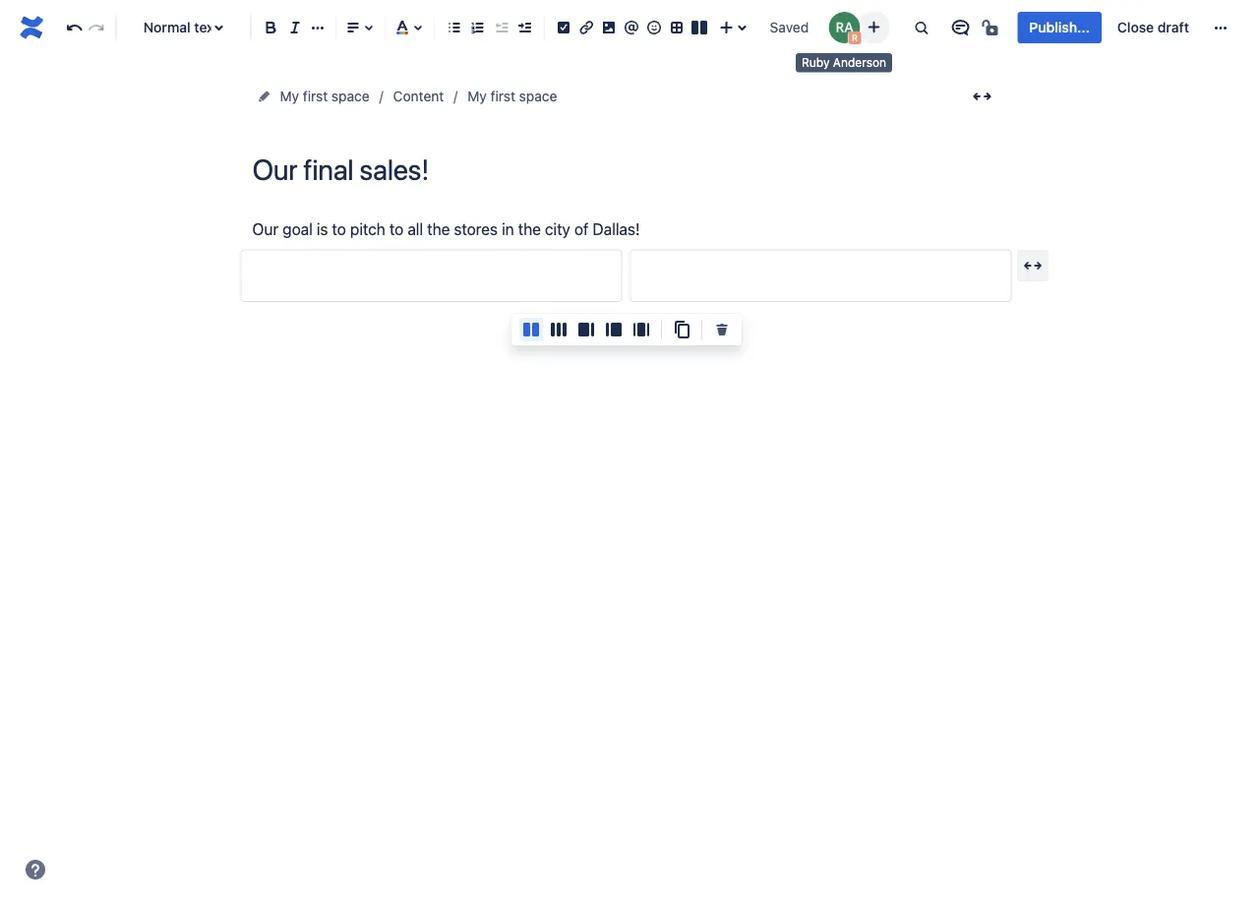 Task type: describe. For each thing, give the bounding box(es) containing it.
comment icon image
[[949, 16, 973, 39]]

ruby
[[802, 56, 830, 69]]

ruby anderson tooltip
[[796, 53, 893, 72]]

2 to from the left
[[390, 219, 404, 238]]

2 the from the left
[[518, 219, 541, 238]]

1 my first space link from the left
[[280, 85, 370, 108]]

1 space from the left
[[332, 88, 370, 104]]

close draft button
[[1106, 12, 1202, 43]]

ruby anderson image
[[829, 12, 861, 43]]

saved
[[770, 19, 809, 35]]

confluence image
[[16, 12, 47, 43]]

table image
[[665, 16, 689, 39]]

Give this page a title text field
[[252, 154, 1000, 186]]

outdent ⇧tab image
[[490, 16, 513, 39]]

more image
[[1210, 16, 1233, 39]]

publish... button
[[1018, 12, 1102, 43]]

1 to from the left
[[332, 219, 346, 238]]

confluence image
[[16, 12, 47, 43]]

2 my first space from the left
[[468, 88, 557, 104]]

link image
[[575, 16, 599, 39]]

2 first from the left
[[491, 88, 516, 104]]

normal
[[143, 19, 191, 35]]

of
[[575, 219, 589, 238]]

help image
[[24, 858, 47, 882]]

action item image
[[552, 16, 576, 39]]

close
[[1118, 19, 1155, 35]]

Main content area, start typing to enter text. text field
[[241, 216, 1012, 302]]

our goal is to pitch to all the stores in the city of dallas!
[[252, 219, 640, 238]]

find and replace image
[[910, 16, 933, 39]]

goal
[[283, 219, 313, 238]]

draft
[[1158, 19, 1190, 35]]

2 my first space link from the left
[[468, 85, 557, 108]]

publish...
[[1030, 19, 1090, 35]]

right sidebar image
[[575, 318, 598, 341]]

three columns image
[[547, 318, 571, 341]]

numbered list ⌘⇧7 image
[[466, 16, 490, 39]]

1 the from the left
[[427, 219, 450, 238]]

is
[[317, 219, 328, 238]]

normal text
[[143, 19, 219, 35]]

text
[[194, 19, 219, 35]]

two columns image
[[520, 318, 543, 341]]

no restrictions image
[[981, 16, 1004, 39]]

emoji image
[[643, 16, 666, 39]]

more formatting image
[[306, 16, 330, 39]]

align left image
[[341, 16, 365, 39]]



Task type: locate. For each thing, give the bounding box(es) containing it.
0 horizontal spatial my first space link
[[280, 85, 370, 108]]

first right move this page image at the top
[[303, 88, 328, 104]]

our
[[252, 219, 279, 238]]

stores
[[454, 219, 498, 238]]

go wide image
[[1022, 254, 1045, 278]]

ruby anderson
[[802, 56, 887, 69]]

1 horizontal spatial my first space link
[[468, 85, 557, 108]]

mention image
[[620, 16, 644, 39]]

the
[[427, 219, 450, 238], [518, 219, 541, 238]]

1 horizontal spatial first
[[491, 88, 516, 104]]

close draft
[[1118, 19, 1190, 35]]

copy image
[[670, 318, 694, 341]]

first
[[303, 88, 328, 104], [491, 88, 516, 104]]

my first space down outdent ⇧tab icon
[[468, 88, 557, 104]]

all
[[408, 219, 423, 238]]

to left all
[[390, 219, 404, 238]]

0 horizontal spatial the
[[427, 219, 450, 238]]

1 horizontal spatial my first space
[[468, 88, 557, 104]]

0 horizontal spatial to
[[332, 219, 346, 238]]

to right is
[[332, 219, 346, 238]]

2 my from the left
[[468, 88, 487, 104]]

three columns with sidebars image
[[630, 318, 653, 341]]

1 horizontal spatial to
[[390, 219, 404, 238]]

1 my first space from the left
[[280, 88, 370, 104]]

content link
[[393, 85, 444, 108]]

first down outdent ⇧tab icon
[[491, 88, 516, 104]]

undo ⌘z image
[[62, 16, 86, 39]]

to
[[332, 219, 346, 238], [390, 219, 404, 238]]

layouts image
[[688, 16, 711, 39]]

my first space
[[280, 88, 370, 104], [468, 88, 557, 104]]

my first space right move this page image at the top
[[280, 88, 370, 104]]

my first space link right move this page image at the top
[[280, 85, 370, 108]]

make page full-width image
[[971, 85, 994, 108]]

in
[[502, 219, 514, 238]]

bold ⌘b image
[[259, 16, 283, 39]]

0 horizontal spatial space
[[332, 88, 370, 104]]

my right move this page image at the top
[[280, 88, 299, 104]]

redo ⌘⇧z image
[[85, 16, 108, 39]]

normal text button
[[124, 6, 243, 49]]

left sidebar image
[[602, 318, 626, 341]]

my right content
[[468, 88, 487, 104]]

indent tab image
[[513, 16, 536, 39]]

1 horizontal spatial space
[[519, 88, 557, 104]]

my first space link
[[280, 85, 370, 108], [468, 85, 557, 108]]

italic ⌘i image
[[284, 16, 307, 39]]

0 horizontal spatial my
[[280, 88, 299, 104]]

invite to edit image
[[863, 15, 886, 39]]

anderson
[[833, 56, 887, 69]]

space left content
[[332, 88, 370, 104]]

1 horizontal spatial my
[[468, 88, 487, 104]]

content
[[393, 88, 444, 104]]

my first space link down outdent ⇧tab icon
[[468, 85, 557, 108]]

my
[[280, 88, 299, 104], [468, 88, 487, 104]]

dallas!
[[593, 219, 640, 238]]

the right all
[[427, 219, 450, 238]]

pitch
[[350, 219, 386, 238]]

1 my from the left
[[280, 88, 299, 104]]

bullet list ⌘⇧8 image
[[443, 16, 467, 39]]

add image, video, or file image
[[597, 16, 621, 39]]

0 horizontal spatial my first space
[[280, 88, 370, 104]]

city
[[545, 219, 571, 238]]

0 horizontal spatial first
[[303, 88, 328, 104]]

space down indent tab image
[[519, 88, 557, 104]]

remove image
[[711, 318, 734, 341]]

move this page image
[[256, 89, 272, 104]]

1 horizontal spatial the
[[518, 219, 541, 238]]

the right in
[[518, 219, 541, 238]]

2 space from the left
[[519, 88, 557, 104]]

1 first from the left
[[303, 88, 328, 104]]

space
[[332, 88, 370, 104], [519, 88, 557, 104]]



Task type: vqa. For each thing, say whether or not it's contained in the screenshot.
Find and replace ICON
yes



